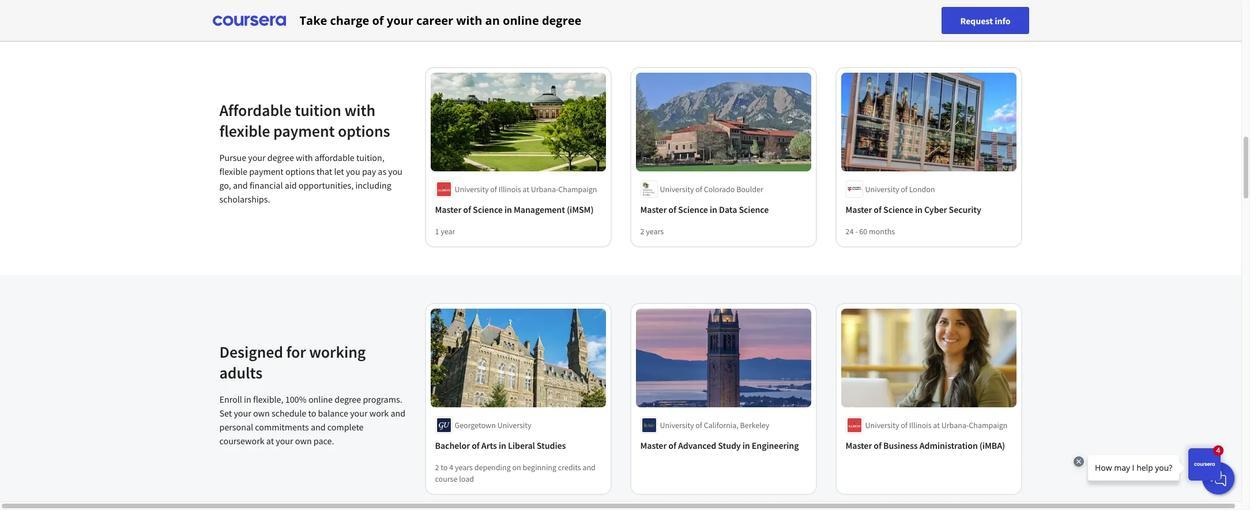 Task type: describe. For each thing, give the bounding box(es) containing it.
3 science from the left
[[739, 204, 769, 215]]

your left career
[[387, 12, 414, 28]]

payment inside the affordable tuition with flexible payment options
[[273, 120, 335, 141]]

tuition,
[[357, 151, 385, 163]]

aid
[[285, 179, 297, 191]]

(imsm)
[[567, 204, 594, 215]]

info
[[995, 15, 1011, 26]]

working
[[309, 341, 366, 362]]

master for master of science in cyber security
[[846, 204, 873, 215]]

master of science in management (imsm) link
[[435, 203, 602, 216]]

champaign for (imba)
[[970, 420, 1008, 430]]

credits
[[558, 462, 581, 473]]

take charge of your career with an online degree
[[300, 12, 582, 28]]

master of business administration (imba) link
[[846, 439, 1012, 452]]

for
[[286, 341, 306, 362]]

course
[[435, 474, 458, 484]]

university of illinois at urbana-champaign for administration
[[866, 420, 1008, 430]]

4
[[450, 462, 454, 473]]

chat with us image
[[1210, 469, 1228, 488]]

at inside enroll in flexible, 100% online degree programs. set your own schedule to balance your work and personal commitments and complete coursework at your own pace.
[[266, 435, 274, 446]]

schedule
[[272, 407, 307, 419]]

master for master of business administration (imba)
[[846, 440, 873, 451]]

enroll in flexible, 100% online degree programs. set your own schedule to balance your work and personal commitments and complete coursework at your own pace.
[[220, 393, 406, 446]]

degree inside enroll in flexible, 100% online degree programs. set your own schedule to balance your work and personal commitments and complete coursework at your own pace.
[[335, 393, 361, 405]]

liberal
[[508, 440, 535, 451]]

years inside 2 to 4 years depending on beginning credits and course load
[[455, 462, 473, 473]]

coursework
[[220, 435, 265, 446]]

let
[[334, 165, 344, 177]]

georgetown
[[455, 420, 496, 430]]

with inside the affordable tuition with flexible payment options
[[345, 100, 376, 120]]

balance
[[318, 407, 349, 419]]

designed for working adults
[[220, 341, 366, 383]]

affordable
[[315, 151, 355, 163]]

champaign for management
[[559, 184, 597, 194]]

commitments
[[255, 421, 309, 432]]

at for administration
[[934, 420, 940, 430]]

go,
[[220, 179, 231, 191]]

programs.
[[363, 393, 403, 405]]

including
[[356, 179, 392, 191]]

-
[[856, 226, 858, 237]]

designed
[[220, 341, 283, 362]]

pursue your degree with affordable tuition, flexible payment options that let you pay as you go, and financial aid opportunities, including scholarships.
[[220, 151, 403, 205]]

depending
[[475, 462, 511, 473]]

take
[[300, 12, 327, 28]]

bachelor of arts in liberal studies
[[435, 440, 566, 451]]

georgetown university
[[455, 420, 532, 430]]

enroll
[[220, 393, 242, 405]]

urbana- for management
[[531, 184, 559, 194]]

set
[[220, 407, 232, 419]]

on
[[513, 462, 521, 473]]

master of science in management (imsm)
[[435, 204, 594, 215]]

affordable
[[220, 100, 292, 120]]

and up pace.
[[311, 421, 326, 432]]

your up 'complete'
[[350, 407, 368, 419]]

of inside "link"
[[464, 204, 471, 215]]

master of science in cyber security link
[[846, 203, 1012, 216]]

in for bachelor of arts in liberal studies
[[499, 440, 507, 451]]

studies
[[537, 440, 566, 451]]

university for master of science in management (imsm)
[[455, 184, 489, 194]]

that
[[317, 165, 333, 177]]

as
[[378, 165, 387, 177]]

university for master of science in data science
[[660, 184, 694, 194]]

your inside pursue your degree with affordable tuition, flexible payment options that let you pay as you go, and financial aid opportunities, including scholarships.
[[248, 151, 266, 163]]

career
[[417, 12, 454, 28]]

request
[[961, 15, 994, 26]]

university for master of business administration (imba)
[[866, 420, 900, 430]]

master for master of advanced study in engineering
[[641, 440, 667, 451]]

charge
[[330, 12, 369, 28]]

and right work
[[391, 407, 406, 419]]

bachelor
[[435, 440, 470, 451]]

to inside 2 to 4 years depending on beginning credits and course load
[[441, 462, 448, 473]]

master of advanced study in engineering link
[[641, 439, 807, 452]]

months
[[870, 226, 896, 237]]

pay
[[362, 165, 376, 177]]

bachelor of arts in liberal studies link
[[435, 439, 602, 452]]

california,
[[704, 420, 739, 430]]

flexible inside the affordable tuition with flexible payment options
[[220, 120, 270, 141]]

in for master of science in management (imsm)
[[505, 204, 512, 215]]

100%
[[285, 393, 307, 405]]

master of science in data science
[[641, 204, 769, 215]]

london
[[910, 184, 936, 194]]

your down commitments
[[276, 435, 293, 446]]

2 years
[[641, 226, 664, 237]]

master of science in cyber security
[[846, 204, 982, 215]]

university of london
[[866, 184, 936, 194]]

payment inside pursue your degree with affordable tuition, flexible payment options that let you pay as you go, and financial aid opportunities, including scholarships.
[[249, 165, 284, 177]]

in right study
[[743, 440, 751, 451]]

financial
[[250, 179, 283, 191]]

1
[[435, 226, 439, 237]]

arts
[[482, 440, 497, 451]]

to inside enroll in flexible, 100% online degree programs. set your own schedule to balance your work and personal commitments and complete coursework at your own pace.
[[308, 407, 316, 419]]

business
[[884, 440, 918, 451]]

year
[[441, 226, 455, 237]]

options inside pursue your degree with affordable tuition, flexible payment options that let you pay as you go, and financial aid opportunities, including scholarships.
[[286, 165, 315, 177]]

cyber
[[925, 204, 948, 215]]

24 - 60 months
[[846, 226, 896, 237]]

management
[[514, 204, 565, 215]]

university for master of science in cyber security
[[866, 184, 900, 194]]

master of business administration (imba)
[[846, 440, 1006, 451]]



Task type: vqa. For each thing, say whether or not it's contained in the screenshot.
Instructional Design to the bottom
no



Task type: locate. For each thing, give the bounding box(es) containing it.
science down boulder
[[739, 204, 769, 215]]

0 vertical spatial urbana-
[[531, 184, 559, 194]]

4 science from the left
[[884, 204, 914, 215]]

2 flexible from the top
[[220, 165, 248, 177]]

master up -
[[846, 204, 873, 215]]

to left 'balance'
[[308, 407, 316, 419]]

0 vertical spatial illinois
[[499, 184, 521, 194]]

2 science from the left
[[679, 204, 708, 215]]

master for master of science in data science
[[641, 204, 667, 215]]

and
[[233, 179, 248, 191], [391, 407, 406, 419], [311, 421, 326, 432], [583, 462, 596, 473]]

flexible up pursue
[[220, 120, 270, 141]]

years
[[646, 226, 664, 237], [455, 462, 473, 473]]

urbana- up management
[[531, 184, 559, 194]]

online up 'balance'
[[309, 393, 333, 405]]

university up the business
[[866, 420, 900, 430]]

work
[[370, 407, 389, 419]]

1 vertical spatial online
[[309, 393, 333, 405]]

1 horizontal spatial at
[[523, 184, 530, 194]]

at
[[523, 184, 530, 194], [934, 420, 940, 430], [266, 435, 274, 446]]

2 to 4 years depending on beginning credits and course load
[[435, 462, 596, 484]]

master up 2 years
[[641, 204, 667, 215]]

1 horizontal spatial degree
[[335, 393, 361, 405]]

0 vertical spatial to
[[308, 407, 316, 419]]

payment up 'financial'
[[249, 165, 284, 177]]

request info button
[[942, 7, 1030, 34]]

in for master of science in cyber security
[[916, 204, 923, 215]]

at down commitments
[[266, 435, 274, 446]]

years up load
[[455, 462, 473, 473]]

0 vertical spatial champaign
[[559, 184, 597, 194]]

in left cyber
[[916, 204, 923, 215]]

1 horizontal spatial champaign
[[970, 420, 1008, 430]]

0 vertical spatial online
[[503, 12, 539, 28]]

master inside master of business administration (imba) link
[[846, 440, 873, 451]]

university up master of science in data science
[[660, 184, 694, 194]]

colorado
[[704, 184, 735, 194]]

science left management
[[473, 204, 503, 215]]

online right an
[[503, 12, 539, 28]]

list item
[[208, 0, 483, 12]]

1 vertical spatial university of illinois at urbana-champaign
[[866, 420, 1008, 430]]

2 horizontal spatial degree
[[542, 12, 582, 28]]

1 horizontal spatial options
[[338, 120, 390, 141]]

master left advanced
[[641, 440, 667, 451]]

illinois for in
[[499, 184, 521, 194]]

in for master of science in data science
[[710, 204, 718, 215]]

0 vertical spatial degree
[[542, 12, 582, 28]]

options inside the affordable tuition with flexible payment options
[[338, 120, 390, 141]]

payment
[[273, 120, 335, 141], [249, 165, 284, 177]]

in
[[505, 204, 512, 215], [710, 204, 718, 215], [916, 204, 923, 215], [244, 393, 251, 405], [499, 440, 507, 451], [743, 440, 751, 451]]

options up the aid
[[286, 165, 315, 177]]

university of illinois at urbana-champaign for in
[[455, 184, 597, 194]]

university of illinois at urbana-champaign up master of business administration (imba) link on the bottom of the page
[[866, 420, 1008, 430]]

0 vertical spatial years
[[646, 226, 664, 237]]

0 horizontal spatial 2
[[435, 462, 439, 473]]

0 horizontal spatial online
[[309, 393, 333, 405]]

options
[[338, 120, 390, 141], [286, 165, 315, 177]]

2 horizontal spatial at
[[934, 420, 940, 430]]

0 horizontal spatial years
[[455, 462, 473, 473]]

request info
[[961, 15, 1011, 26]]

you right let
[[346, 165, 360, 177]]

in left data on the top right of page
[[710, 204, 718, 215]]

0 vertical spatial own
[[253, 407, 270, 419]]

science inside "link"
[[473, 204, 503, 215]]

university of colorado boulder
[[660, 184, 764, 194]]

2 for master of science in data science
[[641, 226, 645, 237]]

1 horizontal spatial urbana-
[[942, 420, 970, 430]]

in inside enroll in flexible, 100% online degree programs. set your own schedule to balance your work and personal commitments and complete coursework at your own pace.
[[244, 393, 251, 405]]

at up master of science in management (imsm) "link"
[[523, 184, 530, 194]]

tuition
[[295, 100, 342, 120]]

0 horizontal spatial you
[[346, 165, 360, 177]]

1 year
[[435, 226, 455, 237]]

0 vertical spatial payment
[[273, 120, 335, 141]]

24
[[846, 226, 854, 237]]

2 you from the left
[[388, 165, 403, 177]]

1 horizontal spatial to
[[441, 462, 448, 473]]

university
[[455, 184, 489, 194], [660, 184, 694, 194], [866, 184, 900, 194], [498, 420, 532, 430], [660, 420, 694, 430], [866, 420, 900, 430]]

opportunities,
[[299, 179, 354, 191]]

personal
[[220, 421, 253, 432]]

degree
[[542, 12, 582, 28], [268, 151, 294, 163], [335, 393, 361, 405]]

flexible inside pursue your degree with affordable tuition, flexible payment options that let you pay as you go, and financial aid opportunities, including scholarships.
[[220, 165, 248, 177]]

2 vertical spatial degree
[[335, 393, 361, 405]]

illinois up master of science in management (imsm)
[[499, 184, 521, 194]]

science for master of science in management (imsm)
[[473, 204, 503, 215]]

1 vertical spatial illinois
[[910, 420, 932, 430]]

1 vertical spatial urbana-
[[942, 420, 970, 430]]

urbana- for (imba)
[[942, 420, 970, 430]]

flexible down pursue
[[220, 165, 248, 177]]

master inside master of science in management (imsm) "link"
[[435, 204, 462, 215]]

and right credits
[[583, 462, 596, 473]]

2
[[641, 226, 645, 237], [435, 462, 439, 473]]

your right pursue
[[248, 151, 266, 163]]

study
[[719, 440, 741, 451]]

champaign up (imsm)
[[559, 184, 597, 194]]

1 vertical spatial at
[[934, 420, 940, 430]]

science for master of science in cyber security
[[884, 204, 914, 215]]

with
[[457, 12, 483, 28], [345, 100, 376, 120], [296, 151, 313, 163]]

at up master of business administration (imba) link on the bottom of the page
[[934, 420, 940, 430]]

1 vertical spatial options
[[286, 165, 315, 177]]

university up advanced
[[660, 420, 694, 430]]

0 horizontal spatial university of illinois at urbana-champaign
[[455, 184, 597, 194]]

with left an
[[457, 12, 483, 28]]

university up bachelor of arts in liberal studies link
[[498, 420, 532, 430]]

online
[[503, 12, 539, 28], [309, 393, 333, 405]]

own
[[253, 407, 270, 419], [295, 435, 312, 446]]

in left management
[[505, 204, 512, 215]]

1 horizontal spatial you
[[388, 165, 403, 177]]

master for master of science in management (imsm)
[[435, 204, 462, 215]]

master left the business
[[846, 440, 873, 451]]

at for in
[[523, 184, 530, 194]]

1 you from the left
[[346, 165, 360, 177]]

boulder
[[737, 184, 764, 194]]

security
[[949, 204, 982, 215]]

2 horizontal spatial with
[[457, 12, 483, 28]]

0 horizontal spatial own
[[253, 407, 270, 419]]

master inside master of science in data science link
[[641, 204, 667, 215]]

2 vertical spatial at
[[266, 435, 274, 446]]

0 horizontal spatial to
[[308, 407, 316, 419]]

university of california, berkeley
[[660, 420, 770, 430]]

coursera image
[[213, 11, 286, 30]]

science for master of science in data science
[[679, 204, 708, 215]]

pursue
[[220, 151, 246, 163]]

science down the "university of london"
[[884, 204, 914, 215]]

1 vertical spatial years
[[455, 462, 473, 473]]

flexible,
[[253, 393, 284, 405]]

university of illinois at urbana-champaign
[[455, 184, 597, 194], [866, 420, 1008, 430]]

and up scholarships.
[[233, 179, 248, 191]]

1 horizontal spatial with
[[345, 100, 376, 120]]

degree inside pursue your degree with affordable tuition, flexible payment options that let you pay as you go, and financial aid opportunities, including scholarships.
[[268, 151, 294, 163]]

in right arts at left bottom
[[499, 440, 507, 451]]

0 vertical spatial options
[[338, 120, 390, 141]]

advanced
[[679, 440, 717, 451]]

options up "tuition,"
[[338, 120, 390, 141]]

university up master of science in management (imsm)
[[455, 184, 489, 194]]

1 horizontal spatial 2
[[641, 226, 645, 237]]

years down master of science in data science
[[646, 226, 664, 237]]

1 vertical spatial 2
[[435, 462, 439, 473]]

0 horizontal spatial options
[[286, 165, 315, 177]]

with inside pursue your degree with affordable tuition, flexible payment options that let you pay as you go, and financial aid opportunities, including scholarships.
[[296, 151, 313, 163]]

you right as
[[388, 165, 403, 177]]

master inside master of advanced study in engineering link
[[641, 440, 667, 451]]

university for master of advanced study in engineering
[[660, 420, 694, 430]]

1 horizontal spatial illinois
[[910, 420, 932, 430]]

university of illinois at urbana-champaign up master of science in management (imsm) "link"
[[455, 184, 597, 194]]

0 vertical spatial university of illinois at urbana-champaign
[[455, 184, 597, 194]]

0 horizontal spatial illinois
[[499, 184, 521, 194]]

1 flexible from the top
[[220, 120, 270, 141]]

of
[[372, 12, 384, 28], [491, 184, 497, 194], [696, 184, 703, 194], [901, 184, 908, 194], [464, 204, 471, 215], [669, 204, 677, 215], [874, 204, 882, 215], [696, 420, 703, 430], [901, 420, 908, 430], [472, 440, 480, 451], [669, 440, 677, 451], [874, 440, 882, 451]]

1 horizontal spatial own
[[295, 435, 312, 446]]

1 vertical spatial own
[[295, 435, 312, 446]]

adults
[[220, 362, 263, 383]]

1 vertical spatial payment
[[249, 165, 284, 177]]

flexible
[[220, 120, 270, 141], [220, 165, 248, 177]]

pace.
[[314, 435, 334, 446]]

1 horizontal spatial university of illinois at urbana-champaign
[[866, 420, 1008, 430]]

berkeley
[[741, 420, 770, 430]]

and inside pursue your degree with affordable tuition, flexible payment options that let you pay as you go, and financial aid opportunities, including scholarships.
[[233, 179, 248, 191]]

illinois for administration
[[910, 420, 932, 430]]

0 horizontal spatial degree
[[268, 151, 294, 163]]

affordable tuition with flexible payment options
[[220, 100, 390, 141]]

an
[[486, 12, 500, 28]]

1 vertical spatial with
[[345, 100, 376, 120]]

0 horizontal spatial at
[[266, 435, 274, 446]]

1 horizontal spatial years
[[646, 226, 664, 237]]

master of advanced study in engineering
[[641, 440, 799, 451]]

1 vertical spatial to
[[441, 462, 448, 473]]

to left '4'
[[441, 462, 448, 473]]

1 vertical spatial flexible
[[220, 165, 248, 177]]

with right tuition
[[345, 100, 376, 120]]

(imba)
[[980, 440, 1006, 451]]

0 horizontal spatial urbana-
[[531, 184, 559, 194]]

60
[[860, 226, 868, 237]]

1 vertical spatial champaign
[[970, 420, 1008, 430]]

beginning
[[523, 462, 557, 473]]

master up year
[[435, 204, 462, 215]]

scholarships.
[[220, 193, 270, 205]]

1 horizontal spatial online
[[503, 12, 539, 28]]

0 horizontal spatial champaign
[[559, 184, 597, 194]]

with left affordable
[[296, 151, 313, 163]]

0 horizontal spatial with
[[296, 151, 313, 163]]

0 vertical spatial at
[[523, 184, 530, 194]]

2 inside 2 to 4 years depending on beginning credits and course load
[[435, 462, 439, 473]]

science down university of colorado boulder on the right top of page
[[679, 204, 708, 215]]

2 for bachelor of arts in liberal studies
[[435, 462, 439, 473]]

0 vertical spatial with
[[457, 12, 483, 28]]

university up master of science in cyber security
[[866, 184, 900, 194]]

own down flexible,
[[253, 407, 270, 419]]

1 science from the left
[[473, 204, 503, 215]]

complete
[[328, 421, 364, 432]]

master
[[435, 204, 462, 215], [641, 204, 667, 215], [846, 204, 873, 215], [641, 440, 667, 451], [846, 440, 873, 451]]

urbana- up administration
[[942, 420, 970, 430]]

data
[[720, 204, 738, 215]]

illinois
[[499, 184, 521, 194], [910, 420, 932, 430]]

master inside 'master of science in cyber security' link
[[846, 204, 873, 215]]

champaign up (imba)
[[970, 420, 1008, 430]]

load
[[459, 474, 474, 484]]

2 vertical spatial with
[[296, 151, 313, 163]]

you
[[346, 165, 360, 177], [388, 165, 403, 177]]

online inside enroll in flexible, 100% online degree programs. set your own schedule to balance your work and personal commitments and complete coursework at your own pace.
[[309, 393, 333, 405]]

in right the enroll at the bottom
[[244, 393, 251, 405]]

administration
[[920, 440, 978, 451]]

in inside "link"
[[505, 204, 512, 215]]

0 vertical spatial flexible
[[220, 120, 270, 141]]

and inside 2 to 4 years depending on beginning credits and course load
[[583, 462, 596, 473]]

engineering
[[752, 440, 799, 451]]

0 vertical spatial 2
[[641, 226, 645, 237]]

illinois up master of business administration (imba)
[[910, 420, 932, 430]]

your
[[387, 12, 414, 28], [248, 151, 266, 163], [234, 407, 251, 419], [350, 407, 368, 419], [276, 435, 293, 446]]

your up personal
[[234, 407, 251, 419]]

master of science in data science link
[[641, 203, 807, 216]]

payment up affordable
[[273, 120, 335, 141]]

1 vertical spatial degree
[[268, 151, 294, 163]]

own left pace.
[[295, 435, 312, 446]]



